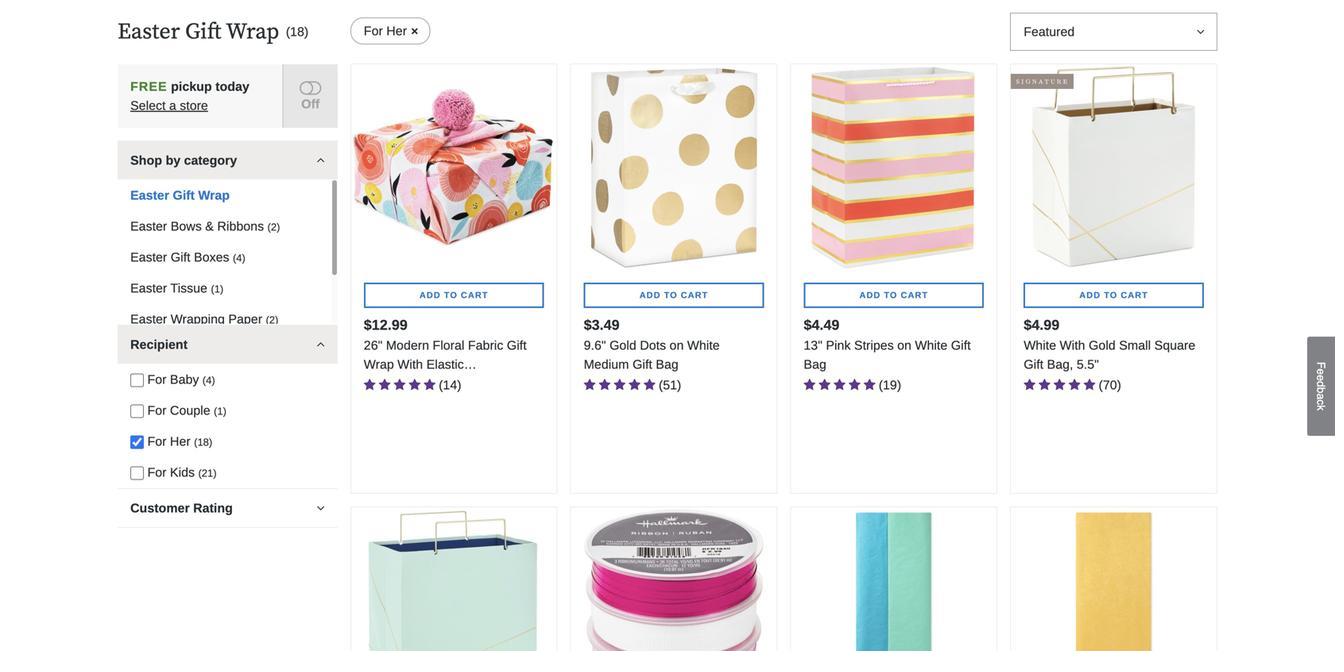 Task type: vqa. For each thing, say whether or not it's contained in the screenshot.


Task type: locate. For each thing, give the bounding box(es) containing it.
3 to from the left
[[664, 291, 678, 301]]

shop by category tab
[[118, 141, 338, 180]]

add to cart up the $3.49 9.6" gold dots on white medium gift bag
[[640, 291, 709, 301]]

(51)
[[659, 378, 682, 393]]

easter for easter tissue (1)
[[130, 281, 167, 296]]

easter up recipient
[[130, 312, 167, 327]]

0 horizontal spatial gold
[[610, 339, 637, 353]]

$3.49 article
[[571, 64, 778, 495]]

category
[[184, 153, 237, 168]]

gold
[[610, 339, 637, 353], [1089, 339, 1116, 353]]

$3.49 9.6" gold dots on white medium gift bag
[[584, 317, 720, 372]]

4 add to cart from the left
[[1080, 291, 1149, 301]]

1 horizontal spatial (18)
[[286, 25, 309, 39]]

2 angle down image from the top
[[317, 339, 325, 351]]

easter tissue (1)
[[130, 281, 224, 296]]

1 horizontal spatial white
[[915, 339, 948, 353]]

with up bag,
[[1060, 339, 1086, 353]]

add inside $3.49 'article'
[[640, 291, 661, 301]]

26" modern floral fabric gift wrap with elastic band, image
[[351, 65, 557, 270], [351, 65, 557, 270]]

elastic…
[[427, 358, 477, 372]]

gold up 5.5"
[[1089, 339, 1116, 353]]

medium
[[584, 358, 629, 372]]

cart inside $4.99 'article'
[[1121, 291, 1149, 301]]

2 vertical spatial wrap
[[364, 358, 394, 372]]

13"
[[804, 339, 823, 353]]

$4.49 article
[[791, 64, 998, 495]]

tissue
[[170, 281, 207, 296]]

2 to from the left
[[884, 291, 898, 301]]

add to cart
[[420, 291, 489, 301], [860, 291, 929, 301], [640, 291, 709, 301], [1080, 291, 1149, 301]]

1 horizontal spatial a
[[1315, 394, 1328, 400]]

(1) inside for couple (1)
[[214, 406, 227, 418]]

For Her checkbox
[[130, 436, 144, 450]]

add to cart button for $4.99
[[1024, 283, 1205, 308]]

bag
[[804, 358, 827, 372], [656, 358, 679, 372]]

gold up medium
[[610, 339, 637, 353]]

1 add to cart button from the left
[[364, 283, 544, 308]]

cart up 9.6" gold dots on white medium gift bag link at the bottom
[[681, 291, 709, 301]]

(18)
[[286, 25, 309, 39], [194, 437, 212, 449]]

on inside the $3.49 9.6" gold dots on white medium gift bag
[[670, 339, 684, 353]]

add up the $3.49 9.6" gold dots on white medium gift bag
[[640, 291, 661, 301]]

1 horizontal spatial (4)
[[233, 252, 246, 264]]

her
[[387, 24, 407, 38], [170, 435, 191, 449]]

wrap inside the $12.99 26" modern floral fabric gift wrap with elastic…
[[364, 358, 394, 372]]

add to cart button inside $3.49 'article'
[[584, 283, 764, 308]]

shop by category
[[130, 153, 237, 168]]

$12.99
[[364, 317, 408, 334]]

white
[[915, 339, 948, 353], [688, 339, 720, 353], [1024, 339, 1057, 353]]

wrap up today in the left of the page
[[226, 18, 279, 46]]

(2) right ribbons
[[268, 221, 280, 233]]

wrapping
[[171, 312, 225, 327]]

angle down image inside recipient tab
[[317, 339, 325, 351]]

angle down image down off
[[317, 154, 325, 167]]

article
[[118, 141, 338, 397], [118, 325, 338, 488], [350, 507, 558, 652]]

to inside $12.99 article
[[444, 291, 458, 301]]

(2)
[[268, 221, 280, 233], [266, 314, 279, 326]]

add to cart button inside $4.49 'article'
[[804, 283, 984, 308]]

0 vertical spatial a
[[169, 98, 176, 113]]

add to cart button inside $12.99 article
[[364, 283, 544, 308]]

add inside $4.49 'article'
[[860, 291, 881, 301]]

cart inside $12.99 article
[[461, 291, 489, 301]]

tab list
[[118, 141, 338, 529]]

1 horizontal spatial gold
[[1089, 339, 1116, 353]]

to inside $3.49 'article'
[[664, 291, 678, 301]]

(4)
[[233, 252, 246, 264], [203, 375, 215, 387]]

(2) right the "paper"
[[266, 314, 279, 326]]

9.6" gold dots on white medium gift bag link
[[584, 336, 764, 374]]

add to cart button for $3.49
[[584, 283, 764, 308]]

4 cart from the left
[[1121, 291, 1149, 301]]

0 vertical spatial wrap
[[226, 18, 279, 46]]

her inside button
[[387, 24, 407, 38]]

1 to from the left
[[444, 291, 458, 301]]

to for $4.49
[[884, 291, 898, 301]]

2 white from the left
[[688, 339, 720, 353]]

0 horizontal spatial bag
[[656, 358, 679, 372]]

easter for easter gift wrap
[[130, 188, 169, 203]]

1 on from the left
[[898, 339, 912, 353]]

wrap for easter gift wrap (18)
[[226, 18, 279, 46]]

f
[[1315, 362, 1328, 369]]

easter for easter gift wrap (18)
[[118, 18, 180, 46]]

1 add from the left
[[420, 291, 441, 301]]

by
[[166, 153, 181, 168]]

(4) right the baby
[[203, 375, 215, 387]]

easter left the bows
[[130, 219, 167, 234]]

wrap inside menu
[[198, 188, 230, 203]]

a inside button
[[1315, 394, 1328, 400]]

to up the $4.49 13" pink stripes on white gift bag
[[884, 291, 898, 301]]

1 gold from the left
[[610, 339, 637, 353]]

with inside the $4.99 white with gold small square gift bag, 5.5"
[[1060, 339, 1086, 353]]

3 add from the left
[[640, 291, 661, 301]]

0 horizontal spatial on
[[670, 339, 684, 353]]

0 vertical spatial with
[[1060, 339, 1086, 353]]

3 white from the left
[[1024, 339, 1057, 353]]

icon image
[[300, 79, 322, 98]]

add to cart button up the $4.49 13" pink stripes on white gift bag
[[804, 283, 984, 308]]

easter down shop
[[130, 188, 169, 203]]

easter
[[118, 18, 180, 46], [130, 188, 169, 203], [130, 219, 167, 234], [130, 250, 167, 265], [130, 281, 167, 296], [130, 312, 167, 327]]

1 vertical spatial (2)
[[266, 314, 279, 326]]

small
[[1120, 339, 1151, 353]]

add to cart button
[[364, 283, 544, 308], [804, 283, 984, 308], [584, 283, 764, 308], [1024, 283, 1205, 308]]

easter up free at left top
[[118, 18, 180, 46]]

easter up easter tissue (1)
[[130, 250, 167, 265]]

&
[[205, 219, 214, 234]]

1 white from the left
[[915, 339, 948, 353]]

turquoise and mint green 2-pack tissue paper, 6 sheets, image
[[791, 508, 997, 652], [791, 508, 997, 652]]

to up the $12.99 26" modern floral fabric gift wrap with elastic…
[[444, 291, 458, 301]]

angle down image inside shop by category tab
[[317, 154, 325, 167]]

shop
[[130, 153, 162, 168]]

for inside button
[[364, 24, 383, 38]]

to up the $4.99 white with gold small square gift bag, 5.5"
[[1105, 291, 1118, 301]]

white inside the $3.49 9.6" gold dots on white medium gift bag
[[688, 339, 720, 353]]

white with gold small square gift bag, 5.5", white image
[[1012, 65, 1217, 270], [1012, 65, 1217, 270]]

add to cart for $4.49
[[860, 291, 929, 301]]

4 add to cart button from the left
[[1024, 283, 1205, 308]]

her for for her (18)
[[170, 435, 191, 449]]

add to cart button up the $12.99 26" modern floral fabric gift wrap with elastic…
[[364, 283, 544, 308]]

cart inside $4.49 'article'
[[901, 291, 929, 301]]

a
[[169, 98, 176, 113], [1315, 394, 1328, 400]]

add to cart inside $4.99 'article'
[[1080, 291, 1149, 301]]

add to cart up the $12.99 26" modern floral fabric gift wrap with elastic…
[[420, 291, 489, 301]]

1 vertical spatial (18)
[[194, 437, 212, 449]]

to inside $4.49 'article'
[[884, 291, 898, 301]]

on inside the $4.49 13" pink stripes on white gift bag
[[898, 339, 912, 353]]

2 add to cart from the left
[[860, 291, 929, 301]]

4 add from the left
[[1080, 291, 1101, 301]]

add to cart button up the $4.99 white with gold small square gift bag, 5.5"
[[1024, 283, 1205, 308]]

easter gift wrap menu menu
[[118, 180, 331, 397]]

1 horizontal spatial with
[[1060, 339, 1086, 353]]

0 vertical spatial angle down image
[[317, 154, 325, 167]]

white for $3.49
[[688, 339, 720, 353]]

add up the $4.99 white with gold small square gift bag, 5.5"
[[1080, 291, 1101, 301]]

modern
[[386, 339, 429, 353]]

for kids (21)
[[147, 466, 217, 480]]

wrap down 26"
[[364, 358, 394, 372]]

with
[[1060, 339, 1086, 353], [398, 358, 423, 372]]

easter gift wrap section
[[118, 13, 338, 652]]

recipient
[[130, 338, 188, 352]]

9.6" gold dots on white medium gift bag, image
[[571, 65, 777, 270], [571, 65, 777, 270]]

add to cart inside $4.49 'article'
[[860, 291, 929, 301]]

e up b
[[1315, 375, 1328, 382]]

add to cart inside $3.49 'article'
[[640, 291, 709, 301]]

1 bag from the left
[[804, 358, 827, 372]]

add to cart button inside $4.99 'article'
[[1024, 283, 1205, 308]]

1 horizontal spatial her
[[387, 24, 407, 38]]

select a store link
[[130, 98, 208, 113]]

ribbons
[[217, 219, 264, 234]]

0 horizontal spatial her
[[170, 435, 191, 449]]

on right dots
[[670, 339, 684, 353]]

add for $4.49
[[860, 291, 881, 301]]

wrap up &
[[198, 188, 230, 203]]

c
[[1315, 400, 1328, 406]]

0 vertical spatial (18)
[[286, 25, 309, 39]]

(18) up (21)
[[194, 437, 212, 449]]

1 vertical spatial her
[[170, 435, 191, 449]]

2 add from the left
[[860, 291, 881, 301]]

13" pink stripes on white gift bag, image
[[791, 65, 997, 270], [791, 65, 997, 270]]

a left store
[[169, 98, 176, 113]]

add to cart button for $12.99
[[364, 283, 544, 308]]

easter gift boxes (4)
[[130, 250, 246, 265]]

cart up the $4.49 13" pink stripes on white gift bag
[[901, 291, 929, 301]]

white down $4.99
[[1024, 339, 1057, 353]]

0 horizontal spatial (18)
[[194, 437, 212, 449]]

add up the $12.99 26" modern floral fabric gift wrap with elastic…
[[420, 291, 441, 301]]

free
[[130, 79, 168, 94]]

add to cart inside $12.99 article
[[420, 291, 489, 301]]

1 horizontal spatial on
[[898, 339, 912, 353]]

her for for her
[[387, 24, 407, 38]]

a up k
[[1315, 394, 1328, 400]]

0 vertical spatial (4)
[[233, 252, 246, 264]]

easter left tissue
[[130, 281, 167, 296]]

add for $4.99
[[1080, 291, 1101, 301]]

7.7" mint green with gold medium square gift bag, image
[[351, 508, 557, 652], [351, 508, 557, 652]]

0 horizontal spatial with
[[398, 358, 423, 372]]

add up stripes
[[860, 291, 881, 301]]

1 horizontal spatial bag
[[804, 358, 827, 372]]

white inside the $4.49 13" pink stripes on white gift bag
[[915, 339, 948, 353]]

1 add to cart from the left
[[420, 291, 489, 301]]

free pickup today select a store
[[130, 79, 250, 113]]

(1) inside easter tissue (1)
[[211, 283, 224, 295]]

for for for her
[[364, 24, 383, 38]]

for
[[364, 24, 383, 38], [147, 373, 167, 387], [147, 404, 167, 418], [147, 435, 167, 449], [147, 466, 167, 480]]

cart up fabric
[[461, 291, 489, 301]]

$3.49
[[584, 317, 620, 334]]

1 vertical spatial (1)
[[214, 406, 227, 418]]

article containing recipient
[[118, 325, 338, 488]]

(1) for tissue
[[211, 283, 224, 295]]

4 to from the left
[[1105, 291, 1118, 301]]

add to cart up the $4.99 white with gold small square gift bag, 5.5"
[[1080, 291, 1149, 301]]

3 add to cart button from the left
[[584, 283, 764, 308]]

to inside $4.99 'article'
[[1105, 291, 1118, 301]]

buttercup yellow tissue paper, 8 sheets, image
[[1012, 508, 1217, 652], [1012, 508, 1217, 652]]

3 cart from the left
[[681, 291, 709, 301]]

0 horizontal spatial a
[[169, 98, 176, 113]]

(4) right the boxes
[[233, 252, 246, 264]]

cart for $4.49
[[901, 291, 929, 301]]

with inside the $12.99 26" modern floral fabric gift wrap with elastic…
[[398, 358, 423, 372]]

1 vertical spatial with
[[398, 358, 423, 372]]

angle down image left 26"
[[317, 339, 325, 351]]

1 vertical spatial (4)
[[203, 375, 215, 387]]

cart for $12.99
[[461, 291, 489, 301]]

easter bows & ribbons (2)
[[130, 219, 280, 234]]

her inside recipient filters element
[[170, 435, 191, 449]]

1 vertical spatial a
[[1315, 394, 1328, 400]]

f e e d b a c k button
[[1308, 337, 1336, 437]]

add
[[420, 291, 441, 301], [860, 291, 881, 301], [640, 291, 661, 301], [1080, 291, 1101, 301]]

on
[[898, 339, 912, 353], [670, 339, 684, 353]]

1 cart from the left
[[461, 291, 489, 301]]

angle down image
[[317, 154, 325, 167], [317, 339, 325, 351]]

(70)
[[1099, 378, 1122, 393]]

to up the $3.49 9.6" gold dots on white medium gift bag
[[664, 291, 678, 301]]

with down modern
[[398, 358, 423, 372]]

white right stripes
[[915, 339, 948, 353]]

(2) inside easter wrapping paper (2)
[[266, 314, 279, 326]]

2 cart from the left
[[901, 291, 929, 301]]

2 horizontal spatial white
[[1024, 339, 1057, 353]]

0 vertical spatial (2)
[[268, 221, 280, 233]]

for her button
[[350, 18, 431, 45]]

for baby (4)
[[147, 373, 215, 387]]

1 vertical spatial wrap
[[198, 188, 230, 203]]

bag down 13"
[[804, 358, 827, 372]]

to
[[444, 291, 458, 301], [884, 291, 898, 301], [664, 291, 678, 301], [1105, 291, 1118, 301]]

cart up 'small'
[[1121, 291, 1149, 301]]

gift inside the $4.49 13" pink stripes on white gift bag
[[952, 339, 971, 353]]

1 angle down image from the top
[[317, 154, 325, 167]]

bag up (51)
[[656, 358, 679, 372]]

gift
[[185, 18, 221, 46], [173, 188, 195, 203], [171, 250, 190, 265], [507, 339, 527, 353], [952, 339, 971, 353], [633, 358, 653, 372], [1024, 358, 1044, 372]]

e
[[1315, 369, 1328, 375], [1315, 375, 1328, 382]]

1 vertical spatial angle down image
[[317, 339, 325, 351]]

0 vertical spatial her
[[387, 24, 407, 38]]

0 vertical spatial (1)
[[211, 283, 224, 295]]

2 bag from the left
[[656, 358, 679, 372]]

bag inside the $4.49 13" pink stripes on white gift bag
[[804, 358, 827, 372]]

0 horizontal spatial (4)
[[203, 375, 215, 387]]

(1)
[[211, 283, 224, 295], [214, 406, 227, 418]]

on right stripes
[[898, 339, 912, 353]]

0 horizontal spatial white
[[688, 339, 720, 353]]

1 e from the top
[[1315, 369, 1328, 375]]

add inside $4.99 'article'
[[1080, 291, 1101, 301]]

wrap
[[226, 18, 279, 46], [198, 188, 230, 203], [364, 358, 394, 372]]

(18) up icon
[[286, 25, 309, 39]]

customer rating tab
[[118, 489, 338, 528]]

add to cart for $3.49
[[640, 291, 709, 301]]

3 add to cart from the left
[[640, 291, 709, 301]]

white right dots
[[688, 339, 720, 353]]

easter for easter gift boxes (4)
[[130, 250, 167, 265]]

(1) for couple
[[214, 406, 227, 418]]

add to cart up the $4.49 13" pink stripes on white gift bag
[[860, 291, 929, 301]]

add inside $12.99 article
[[420, 291, 441, 301]]

(1) right tissue
[[211, 283, 224, 295]]

add to cart button up the $3.49 9.6" gold dots on white medium gift bag
[[584, 283, 764, 308]]

easter wrapping paper (2)
[[130, 312, 279, 327]]

2 on from the left
[[670, 339, 684, 353]]

k
[[1315, 406, 1328, 411]]

e up d
[[1315, 369, 1328, 375]]

cart
[[461, 291, 489, 301], [901, 291, 929, 301], [681, 291, 709, 301], [1121, 291, 1149, 301]]

2 add to cart button from the left
[[804, 283, 984, 308]]

cart inside $3.49 'article'
[[681, 291, 709, 301]]

for for for kids (21)
[[147, 466, 167, 480]]

2 gold from the left
[[1089, 339, 1116, 353]]

gift inside the $3.49 9.6" gold dots on white medium gift bag
[[633, 358, 653, 372]]

(1) right the couple
[[214, 406, 227, 418]]



Task type: describe. For each thing, give the bounding box(es) containing it.
recipient filters element
[[118, 364, 338, 488]]

easter gift wrap banner
[[118, 18, 338, 46]]

(14)
[[439, 378, 462, 393]]

(2) inside easter bows & ribbons (2)
[[268, 221, 280, 233]]

couple
[[170, 404, 210, 418]]

for her (18)
[[147, 435, 212, 449]]

article inside product list element
[[350, 507, 558, 652]]

$12.99 26" modern floral fabric gift wrap with elastic…
[[364, 317, 527, 372]]

pink
[[826, 339, 851, 353]]

white with gold small square gift bag, 5.5" link
[[1024, 336, 1205, 374]]

customer rating
[[130, 502, 233, 516]]

gift inside the $12.99 26" modern floral fabric gift wrap with elastic…
[[507, 339, 527, 353]]

easter gift wrap link
[[118, 186, 331, 205]]

$4.49
[[804, 317, 840, 334]]

hot pink/light pink/white 3-pack curling ribbon, 108', image
[[571, 508, 777, 652]]

white for $4.49
[[915, 339, 948, 353]]

angle down image for recipient
[[317, 339, 325, 351]]

angle down image for shop by category
[[317, 154, 325, 167]]

For Couple checkbox
[[130, 405, 144, 419]]

tab list containing shop by category
[[118, 141, 338, 529]]

gold inside the $3.49 9.6" gold dots on white medium gift bag
[[610, 339, 637, 353]]

add to cart for $4.99
[[1080, 291, 1149, 301]]

d
[[1315, 382, 1328, 388]]

select
[[130, 98, 166, 113]]

$4.99 article
[[1011, 64, 1218, 495]]

for couple (1)
[[147, 404, 227, 418]]

For Baby checkbox
[[130, 374, 144, 388]]

a inside free pickup today select a store
[[169, 98, 176, 113]]

easter for easter bows & ribbons (2)
[[130, 219, 167, 234]]

13" pink stripes on white gift bag link
[[804, 336, 984, 374]]

boxes
[[194, 250, 229, 265]]

wrap for easter gift wrap
[[198, 188, 230, 203]]

easter gift wrap
[[130, 188, 230, 203]]

product list element
[[350, 64, 1218, 652]]

for for for couple (1)
[[147, 404, 167, 418]]

(4) inside for baby (4)
[[203, 375, 215, 387]]

floral
[[433, 339, 465, 353]]

article containing shop by category
[[118, 141, 338, 397]]

off
[[301, 97, 320, 111]]

on for $4.49
[[898, 339, 912, 353]]

add to cart button for $4.49
[[804, 283, 984, 308]]

bag inside the $3.49 9.6" gold dots on white medium gift bag
[[656, 358, 679, 372]]

cart for $4.99
[[1121, 291, 1149, 301]]

add to cart for $12.99
[[420, 291, 489, 301]]

customer
[[130, 502, 190, 516]]

b
[[1315, 388, 1328, 394]]

add for $3.49
[[640, 291, 661, 301]]

2 e from the top
[[1315, 375, 1328, 382]]

recipient tab
[[118, 325, 338, 364]]

stripes
[[855, 339, 894, 353]]

to for $4.99
[[1105, 291, 1118, 301]]

angle down image
[[317, 502, 325, 515]]

bag,
[[1048, 358, 1074, 372]]

for for for baby (4)
[[147, 373, 167, 387]]

bows
[[171, 219, 202, 234]]

for for for her (18)
[[147, 435, 167, 449]]

rating
[[193, 502, 233, 516]]

to for $3.49
[[664, 291, 678, 301]]

square
[[1155, 339, 1196, 353]]

$4.49 13" pink stripes on white gift bag
[[804, 317, 971, 372]]

white inside the $4.99 white with gold small square gift bag, 5.5"
[[1024, 339, 1057, 353]]

baby
[[170, 373, 199, 387]]

(21)
[[198, 468, 217, 480]]

for her
[[364, 24, 411, 38]]

(19)
[[879, 378, 902, 393]]

to for $12.99
[[444, 291, 458, 301]]

$4.99 white with gold small square gift bag, 5.5"
[[1024, 317, 1196, 372]]

pickup
[[171, 79, 212, 94]]

dots
[[640, 339, 666, 353]]

easter for easter wrapping paper (2)
[[130, 312, 167, 327]]

on for $3.49
[[670, 339, 684, 353]]

(4) inside 'easter gift boxes (4)'
[[233, 252, 246, 264]]

9.6"
[[584, 339, 606, 353]]

5.5"
[[1077, 358, 1099, 372]]

gold inside the $4.99 white with gold small square gift bag, 5.5"
[[1089, 339, 1116, 353]]

paper
[[228, 312, 262, 327]]

easter gift wrap (18)
[[118, 18, 309, 46]]

For Kids checkbox
[[130, 467, 144, 481]]

f e e d b a c k
[[1315, 362, 1328, 411]]

store
[[180, 98, 208, 113]]

(18) inside "easter gift wrap (18)"
[[286, 25, 309, 39]]

kids
[[170, 466, 195, 480]]

26"
[[364, 339, 383, 353]]

$4.99
[[1024, 317, 1060, 334]]

gift inside the $4.99 white with gold small square gift bag, 5.5"
[[1024, 358, 1044, 372]]

(18) inside for her (18)
[[194, 437, 212, 449]]

add for $12.99
[[420, 291, 441, 301]]

26" modern floral fabric gift wrap with elastic… link
[[364, 336, 544, 374]]

$12.99 article
[[350, 64, 558, 495]]

cart for $3.49
[[681, 291, 709, 301]]

today
[[216, 79, 250, 94]]

fabric
[[468, 339, 504, 353]]



